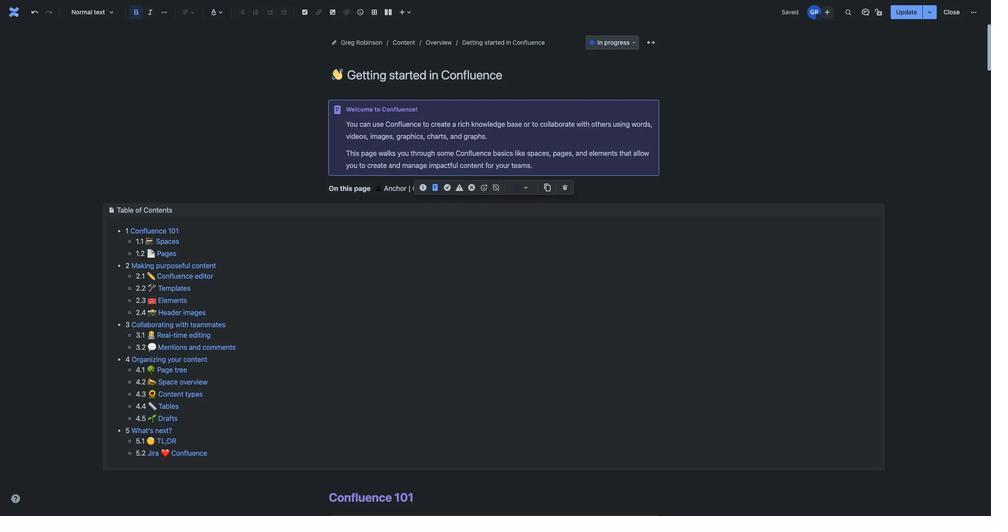 Task type: describe. For each thing, give the bounding box(es) containing it.
italic ⌘i image
[[145, 7, 156, 17]]

4.3
[[136, 390, 146, 398]]

organizing your content link
[[132, 356, 208, 364]]

4.4
[[136, 403, 146, 410]]

warning image
[[454, 182, 465, 193]]

base
[[507, 120, 522, 128]]

1
[[126, 227, 129, 235]]

Main content area, start typing to enter text. text field
[[103, 100, 885, 516]]

jira ❤️ confluence link
[[148, 450, 207, 457]]

5.1
[[136, 437, 145, 445]]

background color image
[[521, 182, 531, 193]]

organizing
[[132, 356, 166, 364]]

:wave: image
[[332, 69, 343, 80]]

🌻
[[148, 390, 157, 398]]

overview
[[180, 378, 208, 386]]

use
[[373, 120, 384, 128]]

pages,
[[553, 149, 574, 157]]

make page full-width image
[[646, 37, 656, 48]]

📄 pages link
[[147, 250, 176, 258]]

elements
[[589, 149, 618, 157]]

🗃️ spaces link
[[146, 238, 179, 245]]

normal text
[[71, 8, 105, 16]]

🧐 tl;dr link
[[147, 437, 176, 445]]

close button
[[939, 5, 965, 19]]

to right or
[[532, 120, 538, 128]]

impactful
[[429, 161, 458, 169]]

your inside 1 confluence 101 1.1 🗃️ spaces 1.2 📄 pages 2 making purposeful content 2.1 ✏️ confluence editor 2.2 🛠️ templates 2.3 🧰 elements 2.4 📸 header images 3 collaborating with teammates 3.1 🧑‍💻 real-time editing 3.2 💬 mentions and comments 4 organizing your content 4.1 🌳 page tree 4.2 📣 space overview 4.3 🌻 content types 4.4 📏 tables 4.5 🌱 drafts 5 what's next? 5.1 🧐 tl;dr 5.2 jira ❤️ confluence
[[168, 356, 182, 364]]

101 inside 1 confluence 101 1.1 🗃️ spaces 1.2 📄 pages 2 making purposeful content 2.1 ✏️ confluence editor 2.2 🛠️ templates 2.3 🧰 elements 2.4 📸 header images 3 collaborating with teammates 3.1 🧑‍💻 real-time editing 3.2 💬 mentions and comments 4 organizing your content 4.1 🌳 page tree 4.2 📣 space overview 4.3 🌻 content types 4.4 📏 tables 4.5 🌱 drafts 5 what's next? 5.1 🧐 tl;dr 5.2 jira ❤️ confluence
[[168, 227, 179, 235]]

3.2
[[136, 344, 146, 351]]

on-
[[413, 185, 425, 192]]

to up use
[[375, 106, 381, 113]]

anchor image
[[374, 183, 384, 194]]

greg robinson
[[341, 39, 382, 46]]

2.3
[[136, 297, 146, 304]]

to up charts,
[[423, 120, 429, 128]]

🌱
[[148, 415, 156, 423]]

some
[[437, 149, 454, 157]]

graphs.
[[464, 132, 487, 140]]

knowledge
[[471, 120, 505, 128]]

🌳
[[147, 366, 155, 374]]

update button
[[891, 5, 923, 19]]

more formatting image
[[159, 7, 169, 17]]

with inside 1 confluence 101 1.1 🗃️ spaces 1.2 📄 pages 2 making purposeful content 2.1 ✏️ confluence editor 2.2 🛠️ templates 2.3 🧰 elements 2.4 📸 header images 3 collaborating with teammates 3.1 🧑‍💻 real-time editing 3.2 💬 mentions and comments 4 organizing your content 4.1 🌳 page tree 4.2 📣 space overview 4.3 🌻 content types 4.4 📏 tables 4.5 🌱 drafts 5 what's next? 5.1 🧐 tl;dr 5.2 jira ❤️ confluence
[[175, 321, 189, 329]]

welcome
[[346, 106, 373, 113]]

editing
[[189, 331, 211, 339]]

|
[[409, 185, 410, 192]]

emoji image
[[355, 7, 366, 17]]

4.5
[[136, 415, 146, 423]]

info image
[[418, 182, 428, 193]]

a
[[452, 120, 456, 128]]

normal
[[71, 8, 92, 16]]

others
[[591, 120, 611, 128]]

editor toolbar toolbar
[[414, 181, 574, 204]]

error image
[[467, 182, 477, 193]]

pages
[[157, 250, 176, 258]]

1 vertical spatial 101
[[394, 490, 414, 505]]

images
[[183, 309, 206, 317]]

types
[[185, 390, 203, 398]]

tl;dr
[[157, 437, 176, 445]]

help image
[[10, 494, 21, 504]]

confluence 101
[[329, 490, 414, 505]]

jira
[[148, 450, 159, 457]]

panel note image
[[332, 105, 343, 115]]

📏 tables link
[[148, 403, 179, 410]]

🌳 page tree link
[[147, 366, 187, 374]]

📣 space overview link
[[148, 378, 208, 386]]

adjust update settings image
[[925, 7, 935, 17]]

0 horizontal spatial you
[[346, 161, 357, 169]]

with inside you can use confluence to create a rich knowledge base or to collaborate with others using words, videos, images, graphics, charts, and graphs.
[[577, 120, 590, 128]]

create inside the this page walks you through some confluence basics like spaces, pages, and elements that allow you to create and manage impactful content for your teams.
[[367, 161, 387, 169]]

templates
[[158, 285, 191, 292]]

welcome to confluence!
[[346, 106, 418, 113]]

that
[[619, 149, 632, 157]]

this
[[346, 149, 359, 157]]

getting started in confluence
[[462, 39, 545, 46]]

elements
[[158, 297, 187, 304]]

in
[[506, 39, 511, 46]]

page down impactful
[[439, 185, 455, 192]]

space
[[158, 378, 178, 386]]

4.1
[[136, 366, 145, 374]]

💬
[[148, 344, 156, 351]]

🧐
[[147, 437, 155, 445]]

text
[[94, 8, 105, 16]]

🧰
[[148, 297, 156, 304]]

to inside the this page walks you through some confluence basics like spaces, pages, and elements that allow you to create and manage impactful content for your teams.
[[359, 161, 366, 169]]

tree
[[175, 366, 187, 374]]

comment icon image
[[861, 7, 871, 17]]

5
[[126, 427, 130, 435]]

📸
[[148, 309, 156, 317]]

🗃️
[[146, 238, 154, 245]]

📄
[[147, 250, 155, 258]]

page
[[157, 366, 173, 374]]

videos,
[[346, 132, 369, 140]]

bullet list ⌘⇧8 image
[[237, 7, 247, 17]]

real-
[[157, 331, 174, 339]]

undo ⌘z image
[[30, 7, 40, 17]]

:wave: image
[[332, 69, 343, 80]]

collaborating
[[132, 321, 174, 329]]



Task type: locate. For each thing, give the bounding box(es) containing it.
you right walks
[[398, 149, 409, 157]]

manage
[[402, 161, 427, 169]]

your down basics
[[496, 161, 510, 169]]

3
[[126, 321, 130, 329]]

create up charts,
[[431, 120, 451, 128]]

🛠️ templates link
[[148, 285, 191, 292]]

content down '💬 mentions and comments' link
[[183, 356, 208, 364]]

overview
[[426, 39, 452, 46]]

making
[[131, 262, 154, 270]]

editor
[[195, 272, 213, 280]]

page right "this"
[[354, 185, 371, 193]]

0 vertical spatial content
[[393, 39, 415, 46]]

❤️
[[161, 450, 169, 457]]

layouts image
[[383, 7, 394, 17]]

2.2
[[136, 285, 146, 292]]

1.1
[[136, 238, 144, 245]]

content inside the this page walks you through some confluence basics like spaces, pages, and elements that allow you to create and manage impactful content for your teams.
[[460, 161, 484, 169]]

1 horizontal spatial you
[[398, 149, 409, 157]]

collaborating with teammates link
[[132, 321, 226, 329]]

2 vertical spatial content
[[183, 356, 208, 364]]

redo ⌘⇧z image
[[43, 7, 54, 17]]

content down the layouts image
[[393, 39, 415, 46]]

✏️
[[147, 272, 155, 280]]

editor add emoji image
[[479, 182, 489, 193]]

1.2
[[136, 250, 145, 258]]

invite to edit image
[[822, 7, 833, 17]]

words,
[[632, 120, 653, 128]]

anchor | on-this-page
[[384, 185, 455, 192]]

1 horizontal spatial your
[[496, 161, 510, 169]]

you can use confluence to create a rich knowledge base or to collaborate with others using words, videos, images, graphics, charts, and graphs.
[[346, 120, 654, 140]]

or
[[524, 120, 530, 128]]

no restrictions image
[[875, 7, 885, 17]]

mentions
[[158, 344, 187, 351]]

content
[[393, 39, 415, 46], [158, 390, 184, 398]]

content up editor on the bottom of page
[[192, 262, 216, 270]]

using
[[613, 120, 630, 128]]

page right this
[[361, 149, 377, 157]]

with up time
[[175, 321, 189, 329]]

create down walks
[[367, 161, 387, 169]]

1 horizontal spatial content
[[393, 39, 415, 46]]

robinson
[[356, 39, 382, 46]]

🛠️
[[148, 285, 156, 292]]

📣
[[148, 378, 156, 386]]

2.1
[[136, 272, 145, 280]]

0 horizontal spatial content
[[158, 390, 184, 398]]

4
[[126, 356, 130, 364]]

0 vertical spatial with
[[577, 120, 590, 128]]

table image
[[369, 7, 380, 17]]

and down walks
[[389, 161, 400, 169]]

like
[[515, 149, 525, 157]]

to down this
[[359, 161, 366, 169]]

collaborate
[[540, 120, 575, 128]]

content up tables
[[158, 390, 184, 398]]

this
[[340, 185, 352, 193]]

✏️ confluence editor link
[[147, 272, 213, 280]]

0 vertical spatial you
[[398, 149, 409, 157]]

page
[[361, 149, 377, 157], [439, 185, 455, 192], [354, 185, 371, 193]]

0 horizontal spatial your
[[168, 356, 182, 364]]

1 vertical spatial content
[[192, 262, 216, 270]]

101
[[168, 227, 179, 235], [394, 490, 414, 505]]

started
[[485, 39, 505, 46]]

next?
[[155, 427, 172, 435]]

2.4
[[136, 309, 146, 317]]

content inside 1 confluence 101 1.1 🗃️ spaces 1.2 📄 pages 2 making purposeful content 2.1 ✏️ confluence editor 2.2 🛠️ templates 2.3 🧰 elements 2.4 📸 header images 3 collaborating with teammates 3.1 🧑‍💻 real-time editing 3.2 💬 mentions and comments 4 organizing your content 4.1 🌳 page tree 4.2 📣 space overview 4.3 🌻 content types 4.4 📏 tables 4.5 🌱 drafts 5 what's next? 5.1 🧐 tl;dr 5.2 jira ❤️ confluence
[[158, 390, 184, 398]]

graphics,
[[396, 132, 425, 140]]

0 vertical spatial your
[[496, 161, 510, 169]]

1 horizontal spatial create
[[431, 120, 451, 128]]

numbered list ⌘⇧7 image
[[251, 7, 261, 17]]

through
[[411, 149, 435, 157]]

walks
[[379, 149, 396, 157]]

note image
[[430, 182, 440, 193]]

rich
[[458, 120, 470, 128]]

copy image
[[542, 182, 553, 193]]

indent tab image
[[278, 7, 289, 17]]

1 vertical spatial your
[[168, 356, 182, 364]]

table
[[117, 206, 134, 214]]

with left others
[[577, 120, 590, 128]]

and inside 1 confluence 101 1.1 🗃️ spaces 1.2 📄 pages 2 making purposeful content 2.1 ✏️ confluence editor 2.2 🛠️ templates 2.3 🧰 elements 2.4 📸 header images 3 collaborating with teammates 3.1 🧑‍💻 real-time editing 3.2 💬 mentions and comments 4 organizing your content 4.1 🌳 page tree 4.2 📣 space overview 4.3 🌻 content types 4.4 📏 tables 4.5 🌱 drafts 5 what's next? 5.1 🧐 tl;dr 5.2 jira ❤️ confluence
[[189, 344, 201, 351]]

remove image
[[560, 182, 570, 193]]

greg
[[341, 39, 355, 46]]

making purposeful content link
[[131, 262, 216, 270]]

bold ⌘b image
[[131, 7, 142, 17]]

add image, video, or file image
[[328, 7, 338, 17]]

confluence inside you can use confluence to create a rich knowledge base or to collaborate with others using words, videos, images, graphics, charts, and graphs.
[[386, 120, 421, 128]]

💬 mentions and comments link
[[148, 344, 236, 351]]

mention image
[[341, 7, 352, 17]]

🌻 content types link
[[148, 390, 203, 398]]

and
[[450, 132, 462, 140], [576, 149, 587, 157], [389, 161, 400, 169], [189, 344, 201, 351]]

your up the tree
[[168, 356, 182, 364]]

more image
[[969, 7, 979, 17]]

create inside you can use confluence to create a rich knowledge base or to collaborate with others using words, videos, images, graphics, charts, and graphs.
[[431, 120, 451, 128]]

normal text button
[[63, 3, 122, 22]]

0 horizontal spatial create
[[367, 161, 387, 169]]

getting
[[462, 39, 483, 46]]

1 vertical spatial you
[[346, 161, 357, 169]]

1 horizontal spatial 101
[[394, 490, 414, 505]]

📏
[[148, 403, 157, 410]]

your inside the this page walks you through some confluence basics like spaces, pages, and elements that allow you to create and manage impactful content for your teams.
[[496, 161, 510, 169]]

remove emoji image
[[491, 182, 501, 193]]

outdent ⇧tab image
[[265, 7, 275, 17]]

link image
[[314, 7, 324, 17]]

comments
[[203, 344, 236, 351]]

confluence!
[[382, 106, 418, 113]]

3.1
[[136, 331, 145, 339]]

and down a on the left of page
[[450, 132, 462, 140]]

you
[[398, 149, 409, 157], [346, 161, 357, 169]]

content link
[[393, 37, 415, 48]]

1 horizontal spatial with
[[577, 120, 590, 128]]

0 vertical spatial 101
[[168, 227, 179, 235]]

purposeful
[[156, 262, 190, 270]]

and down editing
[[189, 344, 201, 351]]

confluence inside the this page walks you through some confluence basics like spaces, pages, and elements that allow you to create and manage impactful content for your teams.
[[456, 149, 491, 157]]

teams.
[[511, 161, 532, 169]]

table of contents image
[[106, 205, 117, 215]]

move this page image
[[331, 39, 338, 46]]

0 horizontal spatial 101
[[168, 227, 179, 235]]

spaces,
[[527, 149, 551, 157]]

and right pages,
[[576, 149, 587, 157]]

what's
[[132, 427, 153, 435]]

action item image
[[300, 7, 310, 17]]

greg robinson image
[[808, 5, 822, 19]]

page inside the this page walks you through some confluence basics like spaces, pages, and elements that allow you to create and manage impactful content for your teams.
[[361, 149, 377, 157]]

on
[[329, 185, 338, 193]]

confluence 101 link
[[130, 227, 179, 235]]

teammates
[[190, 321, 226, 329]]

spaces
[[156, 238, 179, 245]]

greg robinson link
[[341, 37, 382, 48]]

📸 header images link
[[148, 309, 206, 317]]

confluence image
[[7, 5, 21, 19], [7, 5, 21, 19]]

close
[[944, 8, 960, 16]]

0 vertical spatial create
[[431, 120, 451, 128]]

Give this page a title text field
[[347, 68, 659, 82]]

saved
[[782, 8, 799, 16]]

charts,
[[427, 132, 449, 140]]

and inside you can use confluence to create a rich knowledge base or to collaborate with others using words, videos, images, graphics, charts, and graphs.
[[450, 132, 462, 140]]

content left the for
[[460, 161, 484, 169]]

time
[[174, 331, 187, 339]]

you down this
[[346, 161, 357, 169]]

0 vertical spatial content
[[460, 161, 484, 169]]

2
[[126, 262, 130, 270]]

find and replace image
[[843, 7, 854, 17]]

getting started in confluence link
[[462, 37, 545, 48]]

1 confluence 101 1.1 🗃️ spaces 1.2 📄 pages 2 making purposeful content 2.1 ✏️ confluence editor 2.2 🛠️ templates 2.3 🧰 elements 2.4 📸 header images 3 collaborating with teammates 3.1 🧑‍💻 real-time editing 3.2 💬 mentions and comments 4 organizing your content 4.1 🌳 page tree 4.2 📣 space overview 4.3 🌻 content types 4.4 📏 tables 4.5 🌱 drafts 5 what's next? 5.1 🧐 tl;dr 5.2 jira ❤️ confluence
[[126, 227, 236, 457]]

this page walks you through some confluence basics like spaces, pages, and elements that allow you to create and manage impactful content for your teams.
[[346, 149, 651, 169]]

🧑‍💻
[[147, 331, 155, 339]]

allow
[[634, 149, 649, 157]]

1 vertical spatial create
[[367, 161, 387, 169]]

0 horizontal spatial with
[[175, 321, 189, 329]]

4.2
[[136, 378, 146, 386]]

1 vertical spatial content
[[158, 390, 184, 398]]

success image
[[442, 182, 453, 193]]

🧑‍💻 real-time editing link
[[147, 331, 211, 339]]

1 vertical spatial with
[[175, 321, 189, 329]]



Task type: vqa. For each thing, say whether or not it's contained in the screenshot.
the left 'CREATE'
yes



